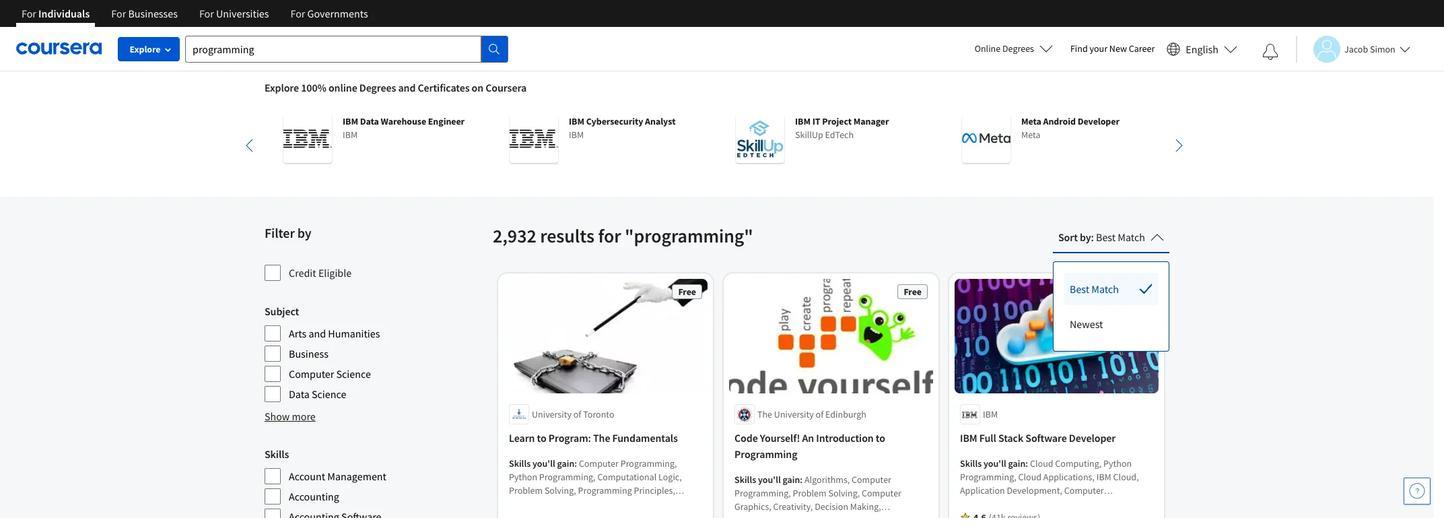 Task type: vqa. For each thing, say whether or not it's contained in the screenshot.


Task type: describe. For each thing, give the bounding box(es) containing it.
computer science
[[289, 367, 371, 381]]

humanities
[[328, 327, 380, 340]]

0 horizontal spatial thinking,
[[570, 512, 607, 518]]

new
[[1110, 42, 1128, 55]]

: right sort
[[1092, 230, 1095, 244]]

algorithms,
[[805, 474, 850, 486]]

eligible
[[319, 266, 352, 280]]

software
[[1026, 431, 1068, 445]]

android
[[1044, 115, 1076, 127]]

2,932 results for "programming"
[[493, 224, 754, 248]]

principles, inside computer programming, python programming, computational logic, problem solving, programming principles, computer programming tools, critical thinking, computational thinking, algorit
[[634, 485, 676, 497]]

programming up tools,
[[578, 485, 632, 497]]

banner navigation
[[11, 0, 379, 37]]

skillup
[[796, 129, 824, 141]]

results
[[540, 224, 595, 248]]

credit eligible
[[289, 266, 352, 280]]

manager
[[854, 115, 890, 127]]

the university of edinburgh
[[758, 409, 867, 421]]

2 horizontal spatial you'll
[[984, 458, 1007, 470]]

computer programming, python programming, computational logic, problem solving, programming principles, computer programming tools, critical thinking, computational thinking, algorit
[[509, 458, 699, 518]]

programming, inside algorithms, computer programming, problem solving, computer graphics, creativity, decision making, programming principles, computer grap
[[735, 487, 791, 499]]

for for governments
[[291, 7, 305, 20]]

online
[[329, 81, 357, 94]]

skills down full
[[961, 458, 982, 470]]

developer inside meta android developer meta
[[1078, 115, 1120, 127]]

help center image
[[1410, 483, 1426, 499]]

principles, inside algorithms, computer programming, problem solving, computer graphics, creativity, decision making, programming principles, computer grap
[[791, 514, 832, 518]]

more
[[292, 410, 316, 423]]

for universities
[[199, 7, 269, 20]]

meta image
[[963, 115, 1011, 163]]

explore
[[265, 81, 299, 94]]

you'll for learn to program: the fundamentals
[[533, 458, 556, 470]]

ibm full stack software developer link
[[961, 430, 1154, 446]]

career
[[1130, 42, 1156, 55]]

subject
[[265, 304, 299, 318]]

: left algorithms, at the bottom right of page
[[801, 474, 803, 486]]

gain for to
[[783, 474, 801, 486]]

python
[[509, 471, 538, 483]]

best inside list box
[[1070, 282, 1090, 296]]

tools,
[[607, 498, 630, 510]]

learn to program: the fundamentals link
[[509, 430, 703, 446]]

meta android developer meta
[[1022, 115, 1120, 141]]

data inside the ibm data warehouse engineer ibm
[[360, 115, 379, 127]]

management
[[328, 470, 387, 483]]

programming left tools,
[[551, 498, 605, 510]]

yourself!
[[760, 431, 801, 445]]

ibm data warehouse engineer ibm
[[343, 115, 465, 141]]

subject group
[[265, 303, 485, 403]]

code
[[735, 431, 758, 445]]

and inside the subject group
[[309, 327, 326, 340]]

certificates
[[418, 81, 470, 94]]

100%
[[301, 81, 327, 94]]

show more button
[[265, 408, 316, 424]]

ibm for ibm full stack software developer
[[961, 431, 978, 445]]

skillup edtech image
[[736, 115, 785, 163]]

free for learn to program: the fundamentals
[[679, 286, 697, 298]]

english button
[[1162, 27, 1244, 71]]

university of toronto
[[532, 409, 615, 421]]

best match
[[1070, 282, 1120, 296]]

ibm for ibm data warehouse engineer ibm
[[343, 115, 358, 127]]

edtech
[[826, 129, 854, 141]]

introduction
[[817, 431, 874, 445]]

learn to program: the fundamentals
[[509, 431, 678, 445]]

for businesses
[[111, 7, 178, 20]]

account management
[[289, 470, 387, 483]]

graphics,
[[735, 501, 772, 513]]

individuals
[[38, 7, 90, 20]]

english
[[1187, 42, 1219, 56]]

arts and humanities
[[289, 327, 380, 340]]

"programming"
[[625, 224, 754, 248]]

2 university from the left
[[775, 409, 814, 421]]

analyst
[[645, 115, 676, 127]]

: down program:
[[575, 458, 577, 470]]

1 university from the left
[[532, 409, 572, 421]]

show notifications image
[[1263, 44, 1279, 60]]

full
[[980, 431, 997, 445]]

show
[[265, 410, 290, 423]]

edinburgh
[[826, 409, 867, 421]]

sort
[[1059, 230, 1078, 244]]

governments
[[308, 7, 368, 20]]

0 vertical spatial the
[[758, 409, 773, 421]]

arts
[[289, 327, 307, 340]]

your
[[1090, 42, 1108, 55]]

science for computer science
[[336, 367, 371, 381]]

filter
[[265, 224, 295, 241]]

business
[[289, 347, 329, 360]]

engineer
[[428, 115, 465, 127]]

an
[[803, 431, 815, 445]]

fundamentals
[[613, 431, 678, 445]]

2 horizontal spatial skills you'll gain :
[[961, 458, 1031, 470]]

for for individuals
[[22, 7, 36, 20]]

ibm for ibm it project manager skillup edtech
[[796, 115, 811, 127]]

toronto
[[584, 409, 615, 421]]

critical
[[632, 498, 660, 510]]

1 horizontal spatial computational
[[598, 471, 657, 483]]

code yourself! an introduction to programming link
[[735, 430, 928, 462]]

program:
[[549, 431, 591, 445]]

on
[[472, 81, 484, 94]]

to inside learn to program: the fundamentals link
[[537, 431, 547, 445]]

find your new career link
[[1064, 40, 1162, 57]]

list box containing best match
[[1054, 262, 1169, 351]]

accounting
[[289, 490, 339, 503]]

cybersecurity
[[587, 115, 644, 127]]

ibm image for ibm cybersecurity analyst ibm
[[510, 115, 558, 163]]

for
[[598, 224, 621, 248]]



Task type: locate. For each thing, give the bounding box(es) containing it.
0 horizontal spatial computational
[[509, 512, 569, 518]]

thinking, down logic,
[[662, 498, 699, 510]]

0 horizontal spatial university
[[532, 409, 572, 421]]

businesses
[[128, 7, 178, 20]]

1 horizontal spatial principles,
[[791, 514, 832, 518]]

1 horizontal spatial skills you'll gain :
[[735, 474, 805, 486]]

sort by : best match
[[1059, 230, 1146, 244]]

ibm cybersecurity analyst ibm
[[569, 115, 676, 141]]

for governments
[[291, 7, 368, 20]]

1 ibm image from the left
[[284, 115, 332, 163]]

decision
[[815, 501, 849, 513]]

and
[[398, 81, 416, 94], [309, 327, 326, 340]]

: down the ibm full stack software developer
[[1026, 458, 1029, 470]]

for for universities
[[199, 7, 214, 20]]

1 horizontal spatial gain
[[783, 474, 801, 486]]

newest
[[1070, 317, 1104, 331]]

best up newest
[[1070, 282, 1090, 296]]

2 ibm image from the left
[[510, 115, 558, 163]]

computational down the python on the left of the page
[[509, 512, 569, 518]]

it
[[813, 115, 821, 127]]

ibm for ibm
[[984, 409, 998, 421]]

2 free from the left
[[904, 286, 922, 298]]

1 vertical spatial data
[[289, 387, 310, 401]]

coursera image
[[16, 38, 102, 59]]

creativity,
[[774, 501, 813, 513]]

degrees
[[360, 81, 396, 94]]

skills group
[[265, 446, 485, 518]]

developer right software
[[1070, 431, 1116, 445]]

computer
[[289, 367, 334, 381], [579, 458, 619, 470], [852, 474, 892, 486], [862, 487, 902, 499], [509, 498, 549, 510], [834, 514, 874, 518]]

programming, down program:
[[539, 471, 596, 483]]

2 horizontal spatial gain
[[1009, 458, 1026, 470]]

data science
[[289, 387, 347, 401]]

2 horizontal spatial programming,
[[735, 487, 791, 499]]

2 to from the left
[[876, 431, 886, 445]]

free for code yourself! an introduction to programming
[[904, 286, 922, 298]]

ibm it project manager skillup edtech
[[796, 115, 890, 141]]

skills you'll gain : down full
[[961, 458, 1031, 470]]

for left the businesses
[[111, 7, 126, 20]]

you'll for code yourself! an introduction to programming
[[759, 474, 781, 486]]

data up more at the bottom left of page
[[289, 387, 310, 401]]

1 for from the left
[[22, 7, 36, 20]]

meta left android
[[1022, 115, 1042, 127]]

science
[[336, 367, 371, 381], [312, 387, 347, 401]]

skills you'll gain :
[[509, 458, 579, 470], [961, 458, 1031, 470], [735, 474, 805, 486]]

and right degrees
[[398, 81, 416, 94]]

ibm
[[343, 115, 358, 127], [569, 115, 585, 127], [796, 115, 811, 127], [343, 129, 358, 141], [569, 129, 584, 141], [984, 409, 998, 421], [961, 431, 978, 445]]

programming, up graphics,
[[735, 487, 791, 499]]

best
[[1097, 230, 1116, 244], [1070, 282, 1090, 296]]

problem inside computer programming, python programming, computational logic, problem solving, programming principles, computer programming tools, critical thinking, computational thinking, algorit
[[509, 485, 543, 497]]

1 vertical spatial best
[[1070, 282, 1090, 296]]

principles,
[[634, 485, 676, 497], [791, 514, 832, 518]]

0 horizontal spatial skills you'll gain :
[[509, 458, 579, 470]]

gain up "creativity,"
[[783, 474, 801, 486]]

developer
[[1078, 115, 1120, 127], [1070, 431, 1116, 445]]

computational up tools,
[[598, 471, 657, 483]]

programming
[[735, 448, 798, 461], [578, 485, 632, 497], [551, 498, 605, 510], [735, 514, 789, 518]]

universities
[[216, 7, 269, 20]]

1 to from the left
[[537, 431, 547, 445]]

solving, up decision
[[829, 487, 860, 499]]

by
[[298, 224, 312, 241], [1080, 230, 1092, 244]]

programming,
[[621, 458, 677, 470], [539, 471, 596, 483], [735, 487, 791, 499]]

data left the warehouse
[[360, 115, 379, 127]]

0 horizontal spatial gain
[[557, 458, 575, 470]]

1 horizontal spatial thinking,
[[662, 498, 699, 510]]

the up yourself!
[[758, 409, 773, 421]]

0 horizontal spatial and
[[309, 327, 326, 340]]

1 horizontal spatial ibm image
[[510, 115, 558, 163]]

filter by
[[265, 224, 312, 241]]

thinking, down tools,
[[570, 512, 607, 518]]

coursera
[[486, 81, 527, 94]]

ibm full stack software developer
[[961, 431, 1116, 445]]

gain for fundamentals
[[557, 458, 575, 470]]

principles, up critical
[[634, 485, 676, 497]]

4 for from the left
[[291, 7, 305, 20]]

for left governments
[[291, 7, 305, 20]]

1 vertical spatial developer
[[1070, 431, 1116, 445]]

data
[[360, 115, 379, 127], [289, 387, 310, 401]]

computational
[[598, 471, 657, 483], [509, 512, 569, 518]]

skills up graphics,
[[735, 474, 757, 486]]

skills up the python on the left of the page
[[509, 458, 531, 470]]

for individuals
[[22, 7, 90, 20]]

0 horizontal spatial data
[[289, 387, 310, 401]]

university up program:
[[532, 409, 572, 421]]

meta right meta image
[[1022, 129, 1041, 141]]

list box
[[1054, 262, 1169, 351]]

stack
[[999, 431, 1024, 445]]

data inside the subject group
[[289, 387, 310, 401]]

problem inside algorithms, computer programming, problem solving, computer graphics, creativity, decision making, programming principles, computer grap
[[793, 487, 827, 499]]

programming inside code yourself! an introduction to programming
[[735, 448, 798, 461]]

the down toronto
[[593, 431, 611, 445]]

gain down program:
[[557, 458, 575, 470]]

to inside code yourself! an introduction to programming
[[876, 431, 886, 445]]

of left toronto
[[574, 409, 582, 421]]

skills you'll gain : for learn to program: the fundamentals
[[509, 458, 579, 470]]

developer inside ibm full stack software developer link
[[1070, 431, 1116, 445]]

find your new career
[[1071, 42, 1156, 55]]

learn
[[509, 431, 535, 445]]

1 vertical spatial programming,
[[539, 471, 596, 483]]

2 meta from the top
[[1022, 129, 1041, 141]]

0 vertical spatial programming,
[[621, 458, 677, 470]]

0 vertical spatial science
[[336, 367, 371, 381]]

match up newest
[[1092, 282, 1120, 296]]

0 horizontal spatial principles,
[[634, 485, 676, 497]]

the
[[758, 409, 773, 421], [593, 431, 611, 445]]

of
[[574, 409, 582, 421], [816, 409, 824, 421]]

0 horizontal spatial solving,
[[545, 485, 576, 497]]

warehouse
[[381, 115, 426, 127]]

programming down graphics,
[[735, 514, 789, 518]]

1 vertical spatial science
[[312, 387, 347, 401]]

logic,
[[659, 471, 682, 483]]

0 horizontal spatial by
[[298, 224, 312, 241]]

ibm for ibm cybersecurity analyst ibm
[[569, 115, 585, 127]]

1 horizontal spatial best
[[1097, 230, 1116, 244]]

2 of from the left
[[816, 409, 824, 421]]

1 horizontal spatial you'll
[[759, 474, 781, 486]]

1 vertical spatial match
[[1092, 282, 1120, 296]]

1 horizontal spatial the
[[758, 409, 773, 421]]

3 for from the left
[[199, 7, 214, 20]]

thinking,
[[662, 498, 699, 510], [570, 512, 607, 518]]

algorithms, computer programming, problem solving, computer graphics, creativity, decision making, programming principles, computer grap
[[735, 474, 906, 518]]

0 horizontal spatial problem
[[509, 485, 543, 497]]

ibm image
[[284, 115, 332, 163], [510, 115, 558, 163]]

science for data science
[[312, 387, 347, 401]]

1 vertical spatial computational
[[509, 512, 569, 518]]

ibm inside ibm it project manager skillup edtech
[[796, 115, 811, 127]]

1 vertical spatial the
[[593, 431, 611, 445]]

by right sort
[[1080, 230, 1092, 244]]

1 horizontal spatial to
[[876, 431, 886, 445]]

:
[[1092, 230, 1095, 244], [575, 458, 577, 470], [1026, 458, 1029, 470], [801, 474, 803, 486]]

None search field
[[185, 35, 509, 62]]

0 horizontal spatial to
[[537, 431, 547, 445]]

0 vertical spatial principles,
[[634, 485, 676, 497]]

0 vertical spatial and
[[398, 81, 416, 94]]

science down computer science
[[312, 387, 347, 401]]

problem down the python on the left of the page
[[509, 485, 543, 497]]

1 horizontal spatial by
[[1080, 230, 1092, 244]]

solving, inside computer programming, python programming, computational logic, problem solving, programming principles, computer programming tools, critical thinking, computational thinking, algorit
[[545, 485, 576, 497]]

0 horizontal spatial of
[[574, 409, 582, 421]]

0 vertical spatial data
[[360, 115, 379, 127]]

to right introduction
[[876, 431, 886, 445]]

1 horizontal spatial free
[[904, 286, 922, 298]]

developer right android
[[1078, 115, 1120, 127]]

gain down stack
[[1009, 458, 1026, 470]]

1 horizontal spatial university
[[775, 409, 814, 421]]

0 vertical spatial best
[[1097, 230, 1116, 244]]

skills inside group
[[265, 447, 289, 461]]

project
[[823, 115, 852, 127]]

0 horizontal spatial best
[[1070, 282, 1090, 296]]

2 for from the left
[[111, 7, 126, 20]]

account
[[289, 470, 325, 483]]

computer inside the subject group
[[289, 367, 334, 381]]

credit
[[289, 266, 316, 280]]

ibm image for ibm data warehouse engineer ibm
[[284, 115, 332, 163]]

you'll
[[533, 458, 556, 470], [984, 458, 1007, 470], [759, 474, 781, 486]]

1 meta from the top
[[1022, 115, 1042, 127]]

0 vertical spatial match
[[1118, 230, 1146, 244]]

university up yourself!
[[775, 409, 814, 421]]

0 horizontal spatial ibm image
[[284, 115, 332, 163]]

find
[[1071, 42, 1088, 55]]

1 horizontal spatial solving,
[[829, 487, 860, 499]]

skills you'll gain : for code yourself! an introduction to programming
[[735, 474, 805, 486]]

match
[[1118, 230, 1146, 244], [1092, 282, 1120, 296]]

1 horizontal spatial programming,
[[621, 458, 677, 470]]

skills you'll gain : up graphics,
[[735, 474, 805, 486]]

you'll up the python on the left of the page
[[533, 458, 556, 470]]

of left edinburgh
[[816, 409, 824, 421]]

show more
[[265, 410, 316, 423]]

solving, down program:
[[545, 485, 576, 497]]

for for businesses
[[111, 7, 126, 20]]

programming, up logic,
[[621, 458, 677, 470]]

problem up "creativity,"
[[793, 487, 827, 499]]

and right arts
[[309, 327, 326, 340]]

by for sort
[[1080, 230, 1092, 244]]

1 vertical spatial and
[[309, 327, 326, 340]]

0 horizontal spatial free
[[679, 286, 697, 298]]

0 vertical spatial computational
[[598, 471, 657, 483]]

solving, inside algorithms, computer programming, problem solving, computer graphics, creativity, decision making, programming principles, computer grap
[[829, 487, 860, 499]]

1 free from the left
[[679, 286, 697, 298]]

1 of from the left
[[574, 409, 582, 421]]

free
[[679, 286, 697, 298], [904, 286, 922, 298]]

0 vertical spatial thinking,
[[662, 498, 699, 510]]

programming inside algorithms, computer programming, problem solving, computer graphics, creativity, decision making, programming principles, computer grap
[[735, 514, 789, 518]]

1 vertical spatial thinking,
[[570, 512, 607, 518]]

science down humanities
[[336, 367, 371, 381]]

1 horizontal spatial problem
[[793, 487, 827, 499]]

skills
[[265, 447, 289, 461], [509, 458, 531, 470], [961, 458, 982, 470], [735, 474, 757, 486]]

1 vertical spatial meta
[[1022, 129, 1041, 141]]

for left universities
[[199, 7, 214, 20]]

you'll down full
[[984, 458, 1007, 470]]

principles, down "creativity,"
[[791, 514, 832, 518]]

0 horizontal spatial the
[[593, 431, 611, 445]]

1 horizontal spatial data
[[360, 115, 379, 127]]

programming down yourself!
[[735, 448, 798, 461]]

0 vertical spatial developer
[[1078, 115, 1120, 127]]

2 vertical spatial programming,
[[735, 487, 791, 499]]

ibm image down 100%
[[284, 115, 332, 163]]

0 horizontal spatial you'll
[[533, 458, 556, 470]]

skills you'll gain : up the python on the left of the page
[[509, 458, 579, 470]]

2,932
[[493, 224, 537, 248]]

skills up account
[[265, 447, 289, 461]]

match right sort
[[1118, 230, 1146, 244]]

code yourself! an introduction to programming
[[735, 431, 886, 461]]

for left individuals
[[22, 7, 36, 20]]

0 vertical spatial meta
[[1022, 115, 1042, 127]]

match inside list box
[[1092, 282, 1120, 296]]

you'll up graphics,
[[759, 474, 781, 486]]

explore 100% online degrees and certificates on coursera
[[265, 81, 527, 94]]

1 horizontal spatial of
[[816, 409, 824, 421]]

0 horizontal spatial programming,
[[539, 471, 596, 483]]

1 horizontal spatial and
[[398, 81, 416, 94]]

by right filter
[[298, 224, 312, 241]]

making,
[[851, 501, 882, 513]]

by for filter
[[298, 224, 312, 241]]

to right learn
[[537, 431, 547, 445]]

best right sort
[[1097, 230, 1116, 244]]

ibm image down coursera
[[510, 115, 558, 163]]

1 vertical spatial principles,
[[791, 514, 832, 518]]



